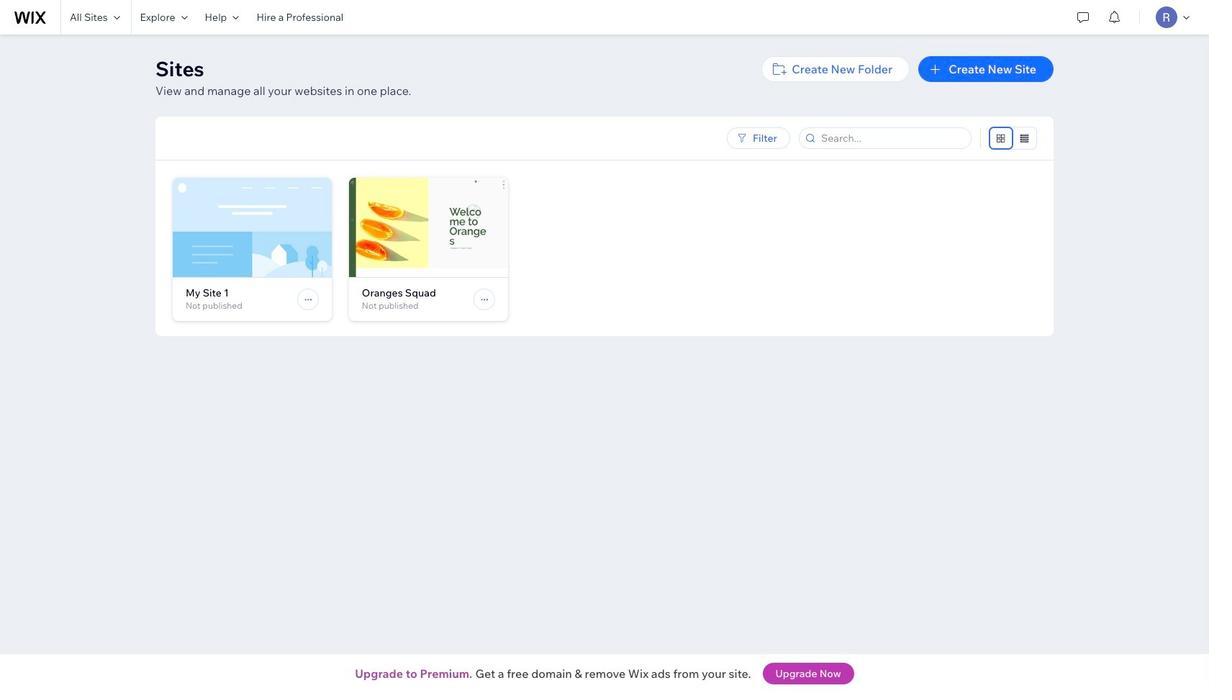 Task type: vqa. For each thing, say whether or not it's contained in the screenshot.
"Search..." field
yes



Task type: describe. For each thing, give the bounding box(es) containing it.
Search... field
[[817, 128, 967, 148]]

oranges squad image
[[349, 178, 508, 277]]



Task type: locate. For each thing, give the bounding box(es) containing it.
my site 1 image
[[173, 178, 332, 277]]

list
[[173, 178, 1054, 336]]



